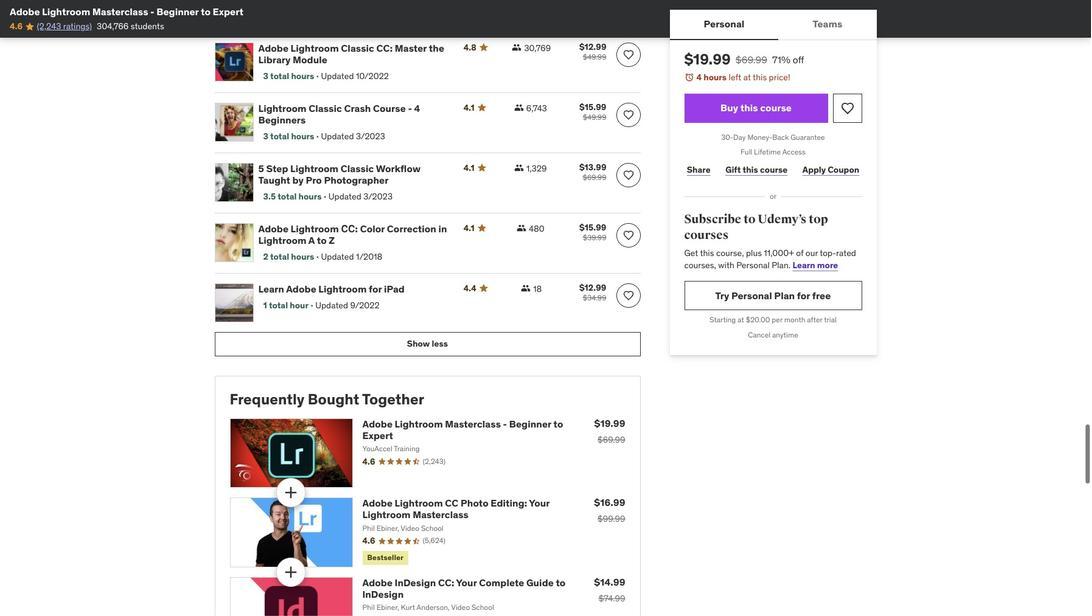 Task type: locate. For each thing, give the bounding box(es) containing it.
3 total hours down "beginners"
[[263, 131, 314, 142]]

personal inside get this course, plus 11,000+ of our top-rated courses, with personal plan.
[[737, 260, 770, 271]]

video down adobe indesign cc: your complete guide to indesign link
[[451, 603, 470, 612]]

lightroom left сс:
[[291, 223, 339, 235]]

this for buy
[[741, 102, 758, 114]]

this inside get this course, plus 11,000+ of our top-rated courses, with personal plan.
[[700, 248, 714, 259]]

1 vertical spatial 3/2023
[[363, 191, 393, 202]]

bestseller
[[367, 553, 404, 562]]

phil inside adobe indesign cc: your complete guide to indesign phil ebiner, kurt anderson, video school
[[362, 603, 375, 612]]

1 vertical spatial classic
[[309, 102, 342, 114]]

1 $12.99 from the top
[[579, 41, 607, 52]]

cc: left master
[[376, 42, 393, 54]]

3 down "beginners"
[[263, 131, 268, 142]]

0 horizontal spatial -
[[150, 5, 154, 18]]

0 horizontal spatial learn
[[258, 283, 284, 295]]

0 vertical spatial 3 total hours
[[263, 71, 314, 82]]

updated down z
[[321, 252, 354, 262]]

the
[[429, 42, 444, 54]]

1 vertical spatial 4
[[414, 102, 420, 114]]

1 vertical spatial 3
[[263, 131, 268, 142]]

xsmall image left '480'
[[517, 223, 527, 233]]

xsmall image
[[512, 43, 522, 52], [514, 103, 524, 113], [517, 223, 527, 233]]

tab list
[[670, 10, 877, 40]]

updated 3/2023 for lightroom
[[329, 191, 393, 202]]

masterclass inside adobe lightroom masterclass - beginner to expert youaccel training
[[445, 418, 501, 430]]

(5,624)
[[423, 536, 446, 546]]

2 4.1 from the top
[[464, 162, 475, 173]]

adobe inside adobe indesign cc: your complete guide to indesign phil ebiner, kurt anderson, video school
[[362, 577, 393, 589]]

0 horizontal spatial your
[[456, 577, 477, 589]]

adobe lightroom сс: color correction in lightroom a to z
[[258, 223, 447, 247]]

adobe for adobe lightroom сс: color correction in lightroom a to z
[[258, 223, 289, 235]]

ebiner,
[[377, 524, 399, 533], [377, 603, 399, 612]]

personal inside button
[[704, 18, 745, 30]]

updated down adobe lightroom classic cc: master the library module
[[321, 71, 354, 82]]

$69.99 for $19.99 $69.99
[[598, 434, 625, 445]]

$49.99 for 4
[[583, 113, 607, 122]]

0 vertical spatial 4.1
[[464, 102, 475, 113]]

- inside adobe lightroom masterclass - beginner to expert youaccel training
[[503, 418, 507, 430]]

xsmall image for workflow
[[514, 163, 524, 173]]

$49.99 up $15.99 $49.99
[[583, 52, 607, 61]]

lightroom up 3.5 total hours
[[290, 162, 339, 175]]

0 horizontal spatial 4
[[414, 102, 420, 114]]

$12.99 $34.99
[[579, 282, 607, 302]]

hours for adobe lightroom classic cc: master the library module
[[291, 71, 314, 82]]

bought
[[308, 390, 359, 409]]

1 horizontal spatial $19.99
[[684, 50, 731, 69]]

adobe inside adobe lightroom classic cc: master the library module
[[258, 42, 289, 54]]

1 total hour
[[263, 300, 309, 311]]

lightroom inside adobe lightroom masterclass - beginner to expert youaccel training
[[395, 418, 443, 430]]

4 right the alarm 'icon'
[[697, 72, 702, 83]]

ebiner, up bestseller
[[377, 524, 399, 533]]

2 wishlist image from the top
[[622, 229, 635, 242]]

0 vertical spatial xsmall image
[[512, 43, 522, 52]]

kurt
[[401, 603, 415, 612]]

personal up '$19.99 $69.99 71% off'
[[704, 18, 745, 30]]

your
[[529, 497, 550, 510], [456, 577, 477, 589]]

$49.99 inside $12.99 $49.99
[[583, 52, 607, 61]]

apply
[[803, 164, 826, 175]]

this right gift
[[743, 164, 758, 175]]

$19.99 for $19.99 $69.99 71% off
[[684, 50, 731, 69]]

hours down module
[[291, 71, 314, 82]]

4 right course
[[414, 102, 420, 114]]

xsmall image left "6,743"
[[514, 103, 524, 113]]

1 $49.99 from the top
[[583, 52, 607, 61]]

1 vertical spatial phil
[[362, 603, 375, 612]]

hours left left on the right top of the page
[[704, 72, 727, 83]]

0 vertical spatial personal
[[704, 18, 745, 30]]

2 $49.99 from the top
[[583, 113, 607, 122]]

this for gift
[[743, 164, 758, 175]]

4 inside lightroom classic crash course - 4 beginners
[[414, 102, 420, 114]]

0 vertical spatial xsmall image
[[514, 163, 524, 173]]

frequently bought together
[[230, 390, 424, 409]]

0 vertical spatial ebiner,
[[377, 524, 399, 533]]

xsmall image left 1,329 at the top of page
[[514, 163, 524, 173]]

1 vertical spatial your
[[456, 577, 477, 589]]

hours for 5 step lightroom classic workflow taught by pro photographer
[[299, 191, 322, 202]]

0 horizontal spatial beginner
[[157, 5, 199, 18]]

adobe inside adobe lightroom masterclass - beginner to expert youaccel training
[[362, 418, 393, 430]]

$15.99
[[579, 102, 607, 113], [579, 222, 607, 233]]

1 horizontal spatial cc:
[[438, 577, 454, 589]]

hours for adobe lightroom сс: color correction in lightroom a to z
[[291, 252, 314, 262]]

hours down "beginners"
[[291, 131, 314, 142]]

ebiner, inside "adobe lightroom cc photo editing: your lightroom masterclass phil ebiner, video school"
[[377, 524, 399, 533]]

3 4.1 from the top
[[464, 223, 475, 234]]

day
[[733, 132, 746, 142]]

$12.99 right the "30,769"
[[579, 41, 607, 52]]

1 vertical spatial ebiner,
[[377, 603, 399, 612]]

3/2023 for course
[[356, 131, 385, 142]]

2 3 total hours from the top
[[263, 131, 314, 142]]

9/2022
[[350, 300, 380, 311]]

2 vertical spatial xsmall image
[[517, 223, 527, 233]]

1 vertical spatial $15.99
[[579, 222, 607, 233]]

updated 3/2023 down the 'photographer'
[[329, 191, 393, 202]]

ebiner, for lightroom
[[377, 524, 399, 533]]

course for buy this course
[[760, 102, 792, 114]]

0 vertical spatial 4
[[697, 72, 702, 83]]

1 vertical spatial updated 3/2023
[[329, 191, 393, 202]]

learn down of
[[793, 260, 815, 271]]

1 vertical spatial course
[[760, 164, 788, 175]]

1 vertical spatial $19.99
[[594, 417, 625, 429]]

1 vertical spatial masterclass
[[445, 418, 501, 430]]

0 horizontal spatial school
[[421, 524, 444, 533]]

school inside "adobe lightroom cc photo editing: your lightroom masterclass phil ebiner, video school"
[[421, 524, 444, 533]]

anderson,
[[417, 603, 450, 612]]

0 vertical spatial 4.6
[[10, 21, 23, 32]]

$12.99 for adobe lightroom classic cc: master the library module
[[579, 41, 607, 52]]

your right the editing: in the left bottom of the page
[[529, 497, 550, 510]]

photographer
[[324, 174, 389, 186]]

$12.99 down $39.99
[[579, 282, 607, 293]]

1 vertical spatial 4.1
[[464, 162, 475, 173]]

1 vertical spatial 4.6
[[362, 456, 375, 467]]

1 4.1 from the top
[[464, 102, 475, 113]]

total down "beginners"
[[270, 131, 289, 142]]

3 for beginners
[[263, 131, 268, 142]]

course up back
[[760, 102, 792, 114]]

4.1
[[464, 102, 475, 113], [464, 162, 475, 173], [464, 223, 475, 234]]

1/2018
[[356, 252, 382, 262]]

this inside button
[[741, 102, 758, 114]]

for for ipad
[[369, 283, 382, 295]]

trial
[[824, 316, 837, 325]]

lightroom
[[42, 5, 90, 18], [291, 42, 339, 54], [258, 102, 307, 114], [290, 162, 339, 175], [291, 223, 339, 235], [258, 234, 307, 247], [319, 283, 367, 295], [395, 418, 443, 430], [395, 497, 443, 510], [362, 509, 411, 521]]

hours for lightroom classic crash course - 4 beginners
[[291, 131, 314, 142]]

$69.99 inside '$19.99 $69.99 71% off'
[[736, 54, 767, 66]]

for for free
[[797, 290, 810, 302]]

total right 1 on the left
[[269, 300, 288, 311]]

at right left on the right top of the page
[[744, 72, 751, 83]]

school down adobe indesign cc: your complete guide to indesign link
[[472, 603, 494, 612]]

beginner inside adobe lightroom masterclass - beginner to expert youaccel training
[[509, 418, 551, 430]]

expert for adobe lightroom masterclass - beginner to expert youaccel training
[[362, 430, 393, 442]]

1 vertical spatial $49.99
[[583, 113, 607, 122]]

course inside button
[[760, 102, 792, 114]]

wishlist image right $15.99 $49.99
[[622, 109, 635, 121]]

personal up $20.00
[[732, 290, 772, 302]]

0 horizontal spatial expert
[[213, 5, 243, 18]]

lightroom classic crash course - 4 beginners link
[[258, 102, 449, 126]]

1 horizontal spatial expert
[[362, 430, 393, 442]]

1 wishlist image from the top
[[622, 109, 635, 121]]

masterclass inside "adobe lightroom cc photo editing: your lightroom masterclass phil ebiner, video school"
[[413, 509, 469, 521]]

1 $15.99 from the top
[[579, 102, 607, 113]]

0 vertical spatial 3
[[263, 71, 268, 82]]

lifetime
[[754, 148, 781, 157]]

0 vertical spatial 3/2023
[[356, 131, 385, 142]]

5624 reviews element
[[423, 536, 446, 547]]

11,000+
[[764, 248, 794, 259]]

1 horizontal spatial -
[[408, 102, 412, 114]]

xsmall image
[[514, 163, 524, 173], [521, 284, 531, 293]]

ratings)
[[63, 21, 92, 32]]

2 horizontal spatial -
[[503, 418, 507, 430]]

updated down lightroom classic crash course - 4 beginners
[[321, 131, 354, 142]]

0 vertical spatial school
[[421, 524, 444, 533]]

$15.99 down $12.99 $49.99
[[579, 102, 607, 113]]

anytime
[[772, 331, 798, 340]]

updated down the 'photographer'
[[329, 191, 361, 202]]

1 vertical spatial wishlist image
[[622, 229, 635, 242]]

1 vertical spatial xsmall image
[[521, 284, 531, 293]]

2 3 from the top
[[263, 131, 268, 142]]

this right buy
[[741, 102, 758, 114]]

0 vertical spatial beginner
[[157, 5, 199, 18]]

$19.99 $69.99
[[594, 417, 625, 445]]

course inside 'link'
[[760, 164, 788, 175]]

cc
[[445, 497, 459, 510]]

classic
[[341, 42, 374, 54], [309, 102, 342, 114], [341, 162, 374, 175]]

1 vertical spatial video
[[451, 603, 470, 612]]

0 vertical spatial course
[[760, 102, 792, 114]]

2 ebiner, from the top
[[377, 603, 399, 612]]

1 3 total hours from the top
[[263, 71, 314, 82]]

personal down plus on the top
[[737, 260, 770, 271]]

1 vertical spatial $12.99
[[579, 282, 607, 293]]

304,766 students
[[97, 21, 164, 32]]

updated 3/2023 down lightroom classic crash course - 4 beginners link
[[321, 131, 385, 142]]

0 vertical spatial expert
[[213, 5, 243, 18]]

at
[[744, 72, 751, 83], [738, 316, 744, 325]]

1 course from the top
[[760, 102, 792, 114]]

0 vertical spatial $12.99
[[579, 41, 607, 52]]

0 horizontal spatial for
[[369, 283, 382, 295]]

xsmall image for the
[[512, 43, 522, 52]]

0 vertical spatial $69.99
[[736, 54, 767, 66]]

this inside 'link'
[[743, 164, 758, 175]]

2 vertical spatial masterclass
[[413, 509, 469, 521]]

4.6 for adobe lightroom cc photo editing: your lightroom masterclass
[[362, 536, 375, 547]]

masterclass up (5,624)
[[413, 509, 469, 521]]

1 horizontal spatial learn
[[793, 260, 815, 271]]

photo
[[461, 497, 489, 510]]

wishlist image for in
[[622, 229, 635, 242]]

to inside adobe indesign cc: your complete guide to indesign phil ebiner, kurt anderson, video school
[[556, 577, 566, 589]]

tab list containing personal
[[670, 10, 877, 40]]

expert
[[213, 5, 243, 18], [362, 430, 393, 442]]

4.6
[[10, 21, 23, 32], [362, 456, 375, 467], [362, 536, 375, 547]]

learn up 1 on the left
[[258, 283, 284, 295]]

$49.99 inside $15.99 $49.99
[[583, 113, 607, 122]]

1 vertical spatial $69.99
[[583, 173, 607, 182]]

1 vertical spatial beginner
[[509, 418, 551, 430]]

2 vertical spatial $69.99
[[598, 434, 625, 445]]

total down 'library'
[[270, 71, 289, 82]]

total for by
[[278, 191, 297, 202]]

0 vertical spatial cc:
[[376, 42, 393, 54]]

classic inside adobe lightroom classic cc: master the library module
[[341, 42, 374, 54]]

4.6 left (2,243 at the left of page
[[10, 21, 23, 32]]

masterclass up (2,243) at the bottom of page
[[445, 418, 501, 430]]

1 vertical spatial school
[[472, 603, 494, 612]]

phil left kurt at the bottom left of page
[[362, 603, 375, 612]]

$69.99 inside $19.99 $69.99
[[598, 434, 625, 445]]

expert inside adobe lightroom masterclass - beginner to expert youaccel training
[[362, 430, 393, 442]]

z
[[329, 234, 335, 247]]

cc: inside adobe lightroom classic cc: master the library module
[[376, 42, 393, 54]]

adobe lightroom classic cc: master the library module link
[[258, 42, 449, 66]]

$69.99 for $19.99 $69.99 71% off
[[736, 54, 767, 66]]

30,769
[[524, 43, 551, 54]]

lightroom left cc
[[395, 497, 443, 510]]

1 horizontal spatial for
[[797, 290, 810, 302]]

0 horizontal spatial video
[[401, 524, 419, 533]]

1 vertical spatial expert
[[362, 430, 393, 442]]

0 vertical spatial video
[[401, 524, 419, 533]]

lightroom up 2 total hours
[[258, 234, 307, 247]]

xsmall image left the "30,769"
[[512, 43, 522, 52]]

0 vertical spatial masterclass
[[92, 5, 148, 18]]

adobe up youaccel
[[362, 418, 393, 430]]

4.6 up bestseller
[[362, 536, 375, 547]]

classic up updated 10/2022
[[341, 42, 374, 54]]

phil up bestseller
[[362, 524, 375, 533]]

1 vertical spatial at
[[738, 316, 744, 325]]

ebiner, inside adobe indesign cc: your complete guide to indesign phil ebiner, kurt anderson, video school
[[377, 603, 399, 612]]

this up 'courses,' in the top of the page
[[700, 248, 714, 259]]

show
[[407, 339, 430, 350]]

2 phil from the top
[[362, 603, 375, 612]]

total for library
[[270, 71, 289, 82]]

0 vertical spatial phil
[[362, 524, 375, 533]]

school up (5,624)
[[421, 524, 444, 533]]

3/2023 down lightroom classic crash course - 4 beginners link
[[356, 131, 385, 142]]

wishlist image
[[622, 49, 635, 61], [840, 101, 855, 115], [622, 169, 635, 181], [622, 290, 635, 302]]

total for beginners
[[270, 131, 289, 142]]

1 horizontal spatial your
[[529, 497, 550, 510]]

access
[[783, 148, 806, 157]]

classic left the workflow
[[341, 162, 374, 175]]

xsmall image for 4
[[514, 103, 524, 113]]

0 vertical spatial your
[[529, 497, 550, 510]]

indesign
[[395, 577, 436, 589], [362, 588, 404, 601]]

classic left crash
[[309, 102, 342, 114]]

hours down pro
[[299, 191, 322, 202]]

adobe up 2
[[258, 223, 289, 235]]

total right 3.5
[[278, 191, 297, 202]]

hours down a
[[291, 252, 314, 262]]

lightroom down 'library'
[[258, 102, 307, 114]]

show less button
[[215, 332, 641, 357]]

3 total hours down 'library'
[[263, 71, 314, 82]]

$15.99 down $13.99 $69.99 at the right top of the page
[[579, 222, 607, 233]]

0 vertical spatial wishlist image
[[622, 109, 635, 121]]

$49.99 up $13.99
[[583, 113, 607, 122]]

lightroom inside 5 step lightroom classic workflow taught by pro photographer
[[290, 162, 339, 175]]

adobe down bestseller
[[362, 577, 393, 589]]

30-day money-back guarantee full lifetime access
[[721, 132, 825, 157]]

2
[[263, 252, 268, 262]]

4.6 down youaccel
[[362, 456, 375, 467]]

0 vertical spatial -
[[150, 5, 154, 18]]

4.4
[[464, 283, 476, 294]]

2 $15.99 from the top
[[579, 222, 607, 233]]

for left the ipad
[[369, 283, 382, 295]]

(2,243
[[37, 21, 61, 32]]

18
[[533, 284, 542, 294]]

together
[[362, 390, 424, 409]]

3 down 'library'
[[263, 71, 268, 82]]

1 vertical spatial 3 total hours
[[263, 131, 314, 142]]

at left $20.00
[[738, 316, 744, 325]]

free
[[812, 290, 831, 302]]

1 vertical spatial xsmall image
[[514, 103, 524, 113]]

0 vertical spatial updated 3/2023
[[321, 131, 385, 142]]

1 vertical spatial -
[[408, 102, 412, 114]]

video inside "adobe lightroom cc photo editing: your lightroom masterclass phil ebiner, video school"
[[401, 524, 419, 533]]

wishlist image for 5 step lightroom classic workflow taught by pro photographer
[[622, 169, 635, 181]]

updated for pro
[[329, 191, 361, 202]]

$69.99 for $13.99 $69.99
[[583, 173, 607, 182]]

updated 10/2022
[[321, 71, 389, 82]]

wishlist image right $39.99
[[622, 229, 635, 242]]

your left complete
[[456, 577, 477, 589]]

video up bestseller
[[401, 524, 419, 533]]

adobe inside "adobe lightroom cc photo editing: your lightroom masterclass phil ebiner, video school"
[[362, 497, 393, 510]]

top-
[[820, 248, 836, 259]]

editing:
[[491, 497, 527, 510]]

to inside subscribe to udemy's top courses
[[744, 212, 756, 227]]

xsmall image left 18
[[521, 284, 531, 293]]

wishlist image for 4
[[622, 109, 635, 121]]

your inside "adobe lightroom cc photo editing: your lightroom masterclass phil ebiner, video school"
[[529, 497, 550, 510]]

taught
[[258, 174, 290, 186]]

0 vertical spatial $19.99
[[684, 50, 731, 69]]

teams
[[813, 18, 843, 30]]

xsmall image for in
[[517, 223, 527, 233]]

workflow
[[376, 162, 421, 175]]

lightroom up (2,243 ratings)
[[42, 5, 90, 18]]

adobe lightroom masterclass - beginner to expert
[[10, 5, 243, 18]]

teams button
[[779, 10, 877, 39]]

1 vertical spatial cc:
[[438, 577, 454, 589]]

course down lifetime
[[760, 164, 788, 175]]

0 horizontal spatial cc:
[[376, 42, 393, 54]]

to inside adobe lightroom masterclass - beginner to expert youaccel training
[[554, 418, 563, 430]]

4
[[697, 72, 702, 83], [414, 102, 420, 114]]

adobe for adobe lightroom masterclass - beginner to expert youaccel training
[[362, 418, 393, 430]]

total for lightroom
[[270, 252, 289, 262]]

adobe for adobe indesign cc: your complete guide to indesign phil ebiner, kurt anderson, video school
[[362, 577, 393, 589]]

0 vertical spatial learn
[[793, 260, 815, 271]]

cc: up anderson,
[[438, 577, 454, 589]]

library
[[258, 54, 291, 66]]

beginners
[[258, 114, 306, 126]]

learn for learn adobe lightroom for ipad
[[258, 283, 284, 295]]

adobe down youaccel
[[362, 497, 393, 510]]

1 phil from the top
[[362, 524, 375, 533]]

0 vertical spatial classic
[[341, 42, 374, 54]]

2 vertical spatial 4.1
[[464, 223, 475, 234]]

lightroom right 'library'
[[291, 42, 339, 54]]

2 vertical spatial -
[[503, 418, 507, 430]]

phil inside "adobe lightroom cc photo editing: your lightroom masterclass phil ebiner, video school"
[[362, 524, 375, 533]]

3 for library
[[263, 71, 268, 82]]

xsmall image for ipad
[[521, 284, 531, 293]]

adobe left module
[[258, 42, 289, 54]]

classic inside 5 step lightroom classic workflow taught by pro photographer
[[341, 162, 374, 175]]

2 $12.99 from the top
[[579, 282, 607, 293]]

guarantee
[[791, 132, 825, 142]]

1 horizontal spatial beginner
[[509, 418, 551, 430]]

updated 9/2022
[[315, 300, 380, 311]]

updated 3/2023
[[321, 131, 385, 142], [329, 191, 393, 202]]

off
[[793, 54, 804, 66]]

adobe for adobe lightroom cc photo editing: your lightroom masterclass phil ebiner, video school
[[362, 497, 393, 510]]

beginner
[[157, 5, 199, 18], [509, 418, 551, 430]]

$69.99 inside $13.99 $69.99
[[583, 173, 607, 182]]

for left free
[[797, 290, 810, 302]]

school inside adobe indesign cc: your complete guide to indesign phil ebiner, kurt anderson, video school
[[472, 603, 494, 612]]

wishlist image
[[622, 109, 635, 121], [622, 229, 635, 242]]

adobe inside the adobe lightroom сс: color correction in lightroom a to z
[[258, 223, 289, 235]]

subscribe to udemy's top courses
[[684, 212, 828, 243]]

1 vertical spatial learn
[[258, 283, 284, 295]]

total right 2
[[270, 252, 289, 262]]

3/2023
[[356, 131, 385, 142], [363, 191, 393, 202]]

1 vertical spatial personal
[[737, 260, 770, 271]]

304,766
[[97, 21, 129, 32]]

phil
[[362, 524, 375, 533], [362, 603, 375, 612]]

1 3 from the top
[[263, 71, 268, 82]]

adobe up (2,243 at the left of page
[[10, 5, 40, 18]]

2 total hours
[[263, 252, 314, 262]]

3/2023 down the 'photographer'
[[363, 191, 393, 202]]

masterclass up 304,766
[[92, 5, 148, 18]]

1 ebiner, from the top
[[377, 524, 399, 533]]

$99.99
[[598, 514, 625, 525]]

show less
[[407, 339, 448, 350]]

0 vertical spatial $15.99
[[579, 102, 607, 113]]

2 course from the top
[[760, 164, 788, 175]]

2 vertical spatial classic
[[341, 162, 374, 175]]

1 horizontal spatial video
[[451, 603, 470, 612]]

this for get
[[700, 248, 714, 259]]

1 horizontal spatial school
[[472, 603, 494, 612]]

0 vertical spatial $49.99
[[583, 52, 607, 61]]

lightroom up training
[[395, 418, 443, 430]]

starting at $20.00 per month after trial cancel anytime
[[710, 316, 837, 340]]

0 horizontal spatial $19.99
[[594, 417, 625, 429]]

$39.99
[[583, 233, 607, 242]]

ebiner, left kurt at the bottom left of page
[[377, 603, 399, 612]]

2 vertical spatial 4.6
[[362, 536, 375, 547]]



Task type: vqa. For each thing, say whether or not it's contained in the screenshot.
6th 'COUPON ICON' from the bottom of the page
no



Task type: describe. For each thing, give the bounding box(es) containing it.
cc: inside adobe indesign cc: your complete guide to indesign phil ebiner, kurt anderson, video school
[[438, 577, 454, 589]]

adobe for adobe lightroom masterclass - beginner to expert
[[10, 5, 40, 18]]

$15.99 for lightroom classic crash course - 4 beginners
[[579, 102, 607, 113]]

top
[[809, 212, 828, 227]]

get this course, plus 11,000+ of our top-rated courses, with personal plan.
[[684, 248, 856, 271]]

learn more link
[[793, 260, 838, 271]]

4.1 for adobe lightroom сс: color correction in lightroom a to z
[[464, 223, 475, 234]]

lightroom inside adobe lightroom classic cc: master the library module
[[291, 42, 339, 54]]

cancel
[[748, 331, 771, 340]]

- inside lightroom classic crash course - 4 beginners
[[408, 102, 412, 114]]

of
[[796, 248, 804, 259]]

money-
[[748, 132, 773, 142]]

$74.99
[[599, 593, 625, 604]]

beginner for adobe lightroom masterclass - beginner to expert
[[157, 5, 199, 18]]

adobe indesign cc: your complete guide to indesign link
[[362, 577, 566, 601]]

masterclass for adobe lightroom masterclass - beginner to expert youaccel training
[[445, 418, 501, 430]]

lightroom up updated 9/2022
[[319, 283, 367, 295]]

$16.99
[[594, 497, 625, 509]]

learn more
[[793, 260, 838, 271]]

4 hours left at this price!
[[697, 72, 790, 83]]

guide
[[526, 577, 554, 589]]

buy this course
[[721, 102, 792, 114]]

correction
[[387, 223, 436, 235]]

pro
[[306, 174, 322, 186]]

сс:
[[341, 223, 358, 235]]

adobe up hour
[[286, 283, 316, 295]]

71%
[[772, 54, 791, 66]]

left
[[729, 72, 742, 83]]

10/2022
[[356, 71, 389, 82]]

training
[[394, 444, 420, 453]]

updated 3/2023 for crash
[[321, 131, 385, 142]]

2 vertical spatial personal
[[732, 290, 772, 302]]

3 total hours for beginners
[[263, 131, 314, 142]]

0 vertical spatial at
[[744, 72, 751, 83]]

wishlist image for learn adobe lightroom for ipad
[[622, 290, 635, 302]]

personal button
[[670, 10, 779, 39]]

course
[[373, 102, 406, 114]]

course,
[[716, 248, 744, 259]]

4.6 for adobe lightroom masterclass - beginner to expert
[[362, 456, 375, 467]]

master
[[395, 42, 427, 54]]

color
[[360, 223, 385, 235]]

coupon
[[828, 164, 860, 175]]

$15.99 $49.99
[[579, 102, 607, 122]]

$14.99 $74.99
[[594, 576, 625, 604]]

adobe lightroom cc photo editing: your lightroom masterclass link
[[362, 497, 550, 521]]

or
[[770, 192, 777, 201]]

(2,243 ratings)
[[37, 21, 92, 32]]

$34.99
[[583, 293, 607, 302]]

share
[[687, 164, 711, 175]]

month
[[784, 316, 806, 325]]

course for gift this course
[[760, 164, 788, 175]]

learn for learn more
[[793, 260, 815, 271]]

3.5 total hours
[[263, 191, 322, 202]]

try personal plan for free link
[[684, 281, 862, 311]]

courses
[[684, 227, 729, 243]]

adobe for adobe lightroom classic cc: master the library module
[[258, 42, 289, 54]]

wishlist image for adobe lightroom classic cc: master the library module
[[622, 49, 635, 61]]

plus
[[746, 248, 762, 259]]

learn adobe lightroom for ipad link
[[258, 283, 449, 295]]

gift this course link
[[723, 158, 790, 182]]

1
[[263, 300, 267, 311]]

rated
[[836, 248, 856, 259]]

$12.99 for learn adobe lightroom for ipad
[[579, 282, 607, 293]]

2243 reviews element
[[423, 457, 446, 467]]

lightroom up bestseller
[[362, 509, 411, 521]]

plan.
[[772, 260, 791, 271]]

4.1 for lightroom classic crash course - 4 beginners
[[464, 102, 475, 113]]

$15.99 $39.99
[[579, 222, 607, 242]]

phil for indesign
[[362, 603, 375, 612]]

lightroom inside lightroom classic crash course - 4 beginners
[[258, 102, 307, 114]]

$13.99 $69.99
[[579, 162, 607, 182]]

step
[[266, 162, 288, 175]]

students
[[131, 21, 164, 32]]

phil for lightroom
[[362, 524, 375, 533]]

share button
[[684, 158, 713, 182]]

$19.99 $69.99 71% off
[[684, 50, 804, 69]]

subscribe
[[684, 212, 741, 227]]

to inside the adobe lightroom сс: color correction in lightroom a to z
[[317, 234, 327, 247]]

1 horizontal spatial 4
[[697, 72, 702, 83]]

lightroom classic crash course - 4 beginners
[[258, 102, 420, 126]]

updated for module
[[321, 71, 354, 82]]

adobe lightroom masterclass - beginner to expert link
[[362, 418, 563, 442]]

gift
[[726, 164, 741, 175]]

starting
[[710, 316, 736, 325]]

adobe lightroom classic cc: master the library module
[[258, 42, 444, 66]]

beginner for adobe lightroom masterclass - beginner to expert youaccel training
[[509, 418, 551, 430]]

classic inside lightroom classic crash course - 4 beginners
[[309, 102, 342, 114]]

ipad
[[384, 283, 405, 295]]

$49.99 for the
[[583, 52, 607, 61]]

complete
[[479, 577, 524, 589]]

get
[[684, 248, 698, 259]]

masterclass for adobe lightroom masterclass - beginner to expert
[[92, 5, 148, 18]]

$12.99 $49.99
[[579, 41, 607, 61]]

at inside starting at $20.00 per month after trial cancel anytime
[[738, 316, 744, 325]]

video inside adobe indesign cc: your complete guide to indesign phil ebiner, kurt anderson, video school
[[451, 603, 470, 612]]

per
[[772, 316, 783, 325]]

ebiner, for indesign
[[377, 603, 399, 612]]

3 total hours for library
[[263, 71, 314, 82]]

apply coupon
[[803, 164, 860, 175]]

in
[[439, 223, 447, 235]]

plan
[[774, 290, 795, 302]]

learn adobe lightroom for ipad
[[258, 283, 405, 295]]

(2,243)
[[423, 457, 446, 466]]

$14.99
[[594, 576, 625, 588]]

frequently
[[230, 390, 305, 409]]

udemy's
[[758, 212, 807, 227]]

alarm image
[[684, 72, 694, 82]]

our
[[806, 248, 818, 259]]

- for adobe lightroom masterclass - beginner to expert
[[150, 5, 154, 18]]

updated down learn adobe lightroom for ipad
[[315, 300, 348, 311]]

your inside adobe indesign cc: your complete guide to indesign phil ebiner, kurt anderson, video school
[[456, 577, 477, 589]]

a
[[308, 234, 315, 247]]

3.5
[[263, 191, 276, 202]]

3/2023 for classic
[[363, 191, 393, 202]]

$19.99 for $19.99 $69.99
[[594, 417, 625, 429]]

try personal plan for free
[[716, 290, 831, 302]]

480
[[529, 223, 545, 234]]

4.1 for 5 step lightroom classic workflow taught by pro photographer
[[464, 162, 475, 173]]

adobe lightroom masterclass - beginner to expert youaccel training
[[362, 418, 563, 453]]

module
[[293, 54, 327, 66]]

try
[[716, 290, 729, 302]]

this left price! on the right top of the page
[[753, 72, 767, 83]]

- for adobe lightroom masterclass - beginner to expert youaccel training
[[503, 418, 507, 430]]

$15.99 for adobe lightroom сс: color correction in lightroom a to z
[[579, 222, 607, 233]]

expert for adobe lightroom masterclass - beginner to expert
[[213, 5, 243, 18]]

updated for a
[[321, 252, 354, 262]]



